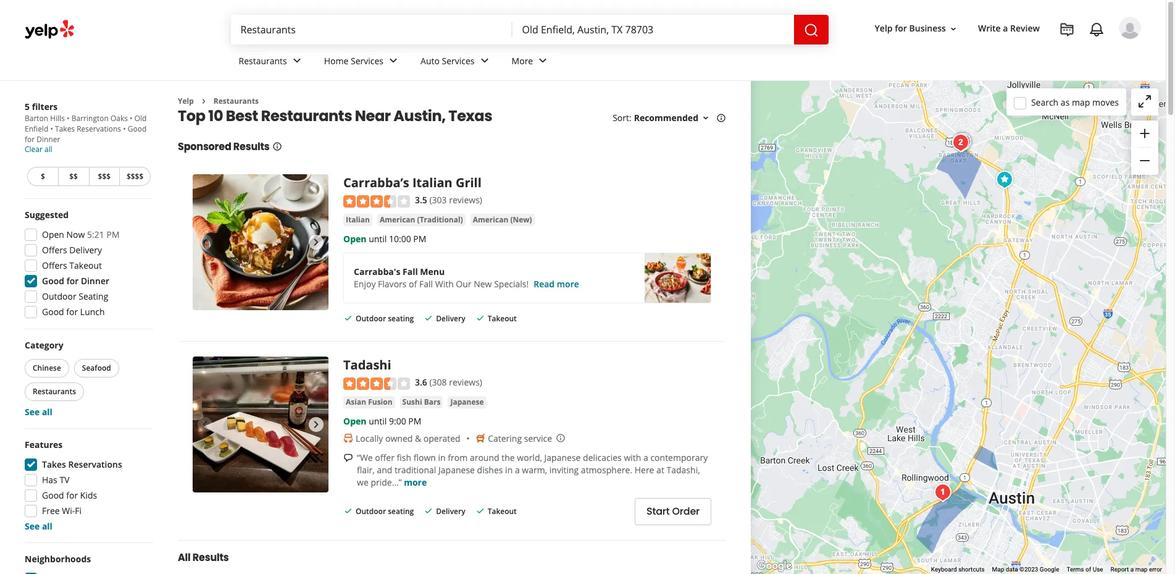 Task type: vqa. For each thing, say whether or not it's contained in the screenshot.
Expand map icon
yes



Task type: locate. For each thing, give the bounding box(es) containing it.
1 horizontal spatial in
[[506, 464, 513, 476]]

•
[[67, 113, 70, 124], [130, 113, 133, 124], [50, 124, 53, 134], [123, 124, 126, 134]]

1 horizontal spatial 16 checkmark v2 image
[[424, 313, 434, 323]]

report a map error
[[1111, 566, 1163, 573]]

a left warm,
[[515, 464, 520, 476]]

open until 9:00 pm
[[344, 415, 422, 427]]

1 vertical spatial offers
[[42, 260, 67, 271]]

1 outdoor seating from the top
[[356, 313, 414, 324]]

here
[[635, 464, 655, 476]]

american up '10:00'
[[380, 214, 416, 225]]

until for tadashi
[[369, 415, 387, 427]]

2 see all button from the top
[[25, 520, 52, 532]]

9:00
[[389, 415, 406, 427]]

1 horizontal spatial dinner
[[81, 275, 109, 287]]

see up neighborhoods
[[25, 520, 40, 532]]

see all for features
[[25, 520, 52, 532]]

until left '10:00'
[[369, 233, 387, 245]]

see all button down restaurants button
[[25, 406, 52, 418]]

0 vertical spatial results
[[233, 140, 270, 154]]

open down italian button
[[344, 233, 367, 245]]

1 vertical spatial delivery
[[436, 313, 466, 324]]

all down free
[[42, 520, 52, 532]]

24 chevron down v2 image left home at the top of page
[[290, 53, 304, 68]]

now
[[66, 229, 85, 240]]

reviews) up japanese button at the bottom
[[449, 376, 483, 388]]

1 vertical spatial reviews)
[[449, 376, 483, 388]]

24 chevron down v2 image right more
[[536, 53, 551, 68]]

2 see from the top
[[25, 520, 40, 532]]

map for error
[[1136, 566, 1148, 573]]

1 vertical spatial of
[[1086, 566, 1092, 573]]

all right clear
[[45, 144, 52, 154]]

restaurants up 16 info v2 image
[[261, 106, 352, 126]]

yelp
[[875, 23, 893, 34], [178, 96, 194, 106]]

none field near
[[522, 23, 784, 36]]

info icon image
[[556, 433, 566, 443], [556, 433, 566, 443]]

1 vertical spatial map
[[1136, 566, 1148, 573]]

see down restaurants button
[[25, 406, 40, 418]]

until up locally
[[369, 415, 387, 427]]

seating down more link
[[388, 506, 414, 517]]

use
[[1094, 566, 1104, 573]]

a right report
[[1131, 566, 1135, 573]]

1 vertical spatial outdoor
[[356, 313, 386, 324]]

owned
[[386, 432, 413, 444]]

0 horizontal spatial 24 chevron down v2 image
[[290, 53, 304, 68]]

outdoor seating down flavors
[[356, 313, 414, 324]]

for left "business" at top right
[[896, 23, 908, 34]]

0 horizontal spatial yelp
[[178, 96, 194, 106]]

0 vertical spatial offers
[[42, 244, 67, 256]]

24 chevron down v2 image inside more link
[[536, 53, 551, 68]]

user actions element
[[865, 15, 1159, 91]]

2 american from the left
[[473, 214, 509, 225]]

2 vertical spatial japanese
[[439, 464, 475, 476]]

0 vertical spatial yelp
[[875, 23, 893, 34]]

old
[[135, 113, 147, 124]]

american left (new)
[[473, 214, 509, 225]]

reviews) down grill
[[449, 194, 483, 206]]

restaurants
[[239, 55, 287, 66], [214, 96, 259, 106], [261, 106, 352, 126], [33, 386, 76, 397]]

16 speech v2 image
[[344, 453, 353, 463]]

2 offers from the top
[[42, 260, 67, 271]]

fall up flavors
[[403, 266, 418, 277]]

restaurants up 'best'
[[239, 55, 287, 66]]

in left from
[[438, 451, 446, 463]]

1 vertical spatial fall
[[420, 278, 433, 290]]

search
[[1032, 96, 1059, 108]]

japanese down from
[[439, 464, 475, 476]]

0 vertical spatial see all button
[[25, 406, 52, 418]]

more down traditional
[[404, 476, 427, 488]]

5:21
[[87, 229, 104, 240]]

16 checkmark v2 image up tadashi at left
[[344, 313, 353, 323]]

for inside button
[[896, 23, 908, 34]]

see all button down free
[[25, 520, 52, 532]]

free wi-fi
[[42, 505, 82, 517]]

write a review link
[[974, 18, 1046, 40]]

next image
[[309, 417, 324, 432]]

yelp link
[[178, 96, 194, 106]]

map right the as
[[1073, 96, 1091, 108]]

16 checkmark v2 image
[[476, 313, 485, 323], [344, 506, 353, 516], [424, 506, 434, 516], [476, 506, 485, 516]]

asia cafe image
[[951, 130, 976, 154]]

delicacies
[[583, 451, 622, 463]]

more right read
[[557, 278, 579, 290]]

outdoor down we
[[356, 506, 386, 517]]

16 locally owned v2 image
[[344, 433, 353, 443]]

2 slideshow element from the top
[[193, 357, 329, 493]]

italian down the 3.5 star rating image
[[346, 214, 370, 225]]

1 horizontal spatial none field
[[522, 23, 784, 36]]

new
[[474, 278, 492, 290]]

1 horizontal spatial results
[[233, 140, 270, 154]]

good for kids
[[42, 489, 97, 501]]

0 vertical spatial map
[[1073, 96, 1091, 108]]

1 vertical spatial slideshow element
[[193, 357, 329, 493]]

0 horizontal spatial 16 checkmark v2 image
[[344, 313, 353, 323]]

24 chevron down v2 image inside home services link
[[386, 53, 401, 68]]

locally owned & operated
[[356, 432, 461, 444]]

takes reservations
[[42, 459, 122, 470]]

search image
[[804, 23, 819, 37]]

group containing features
[[21, 439, 153, 533]]

1 see all button from the top
[[25, 406, 52, 418]]

flown
[[414, 451, 436, 463]]

1 vertical spatial reservations
[[68, 459, 122, 470]]

specials!
[[494, 278, 529, 290]]

takeout for outdoor seating's 16 checkmark v2 image
[[488, 313, 517, 324]]

restaurants down chinese button
[[33, 386, 76, 397]]

0 vertical spatial reservations
[[77, 124, 121, 134]]

24 chevron down v2 image left auto
[[386, 53, 401, 68]]

and
[[377, 464, 393, 476]]

0 vertical spatial japanese
[[451, 396, 484, 407]]

restaurants link up 'best'
[[229, 44, 314, 80]]

yelp inside yelp for business button
[[875, 23, 893, 34]]

pm right 5:21
[[107, 229, 120, 240]]

sushi
[[403, 396, 422, 407]]

write
[[979, 23, 1001, 34]]

old enfield
[[25, 113, 147, 134]]

2 16 checkmark v2 image from the left
[[424, 313, 434, 323]]

error
[[1150, 566, 1163, 573]]

chinese button
[[25, 359, 69, 378]]

italian inside italian button
[[346, 214, 370, 225]]

pm right 9:00 on the bottom left of the page
[[409, 415, 422, 427]]

3.5 (303 reviews)
[[415, 194, 483, 206]]

1 none field from the left
[[241, 23, 503, 36]]

results right all
[[193, 550, 229, 565]]

1 vertical spatial all
[[42, 406, 52, 418]]

1 16 checkmark v2 image from the left
[[344, 313, 353, 323]]

1 vertical spatial japanese
[[545, 451, 581, 463]]

1 vertical spatial until
[[369, 415, 387, 427]]

0 horizontal spatial results
[[193, 550, 229, 565]]

0 horizontal spatial map
[[1073, 96, 1091, 108]]

yelp left 16 chevron right v2 icon
[[178, 96, 194, 106]]

map left the error
[[1136, 566, 1148, 573]]

1 slideshow element from the top
[[193, 175, 329, 310]]

american for american (traditional)
[[380, 214, 416, 225]]

results for all results
[[193, 550, 229, 565]]

0 horizontal spatial services
[[351, 55, 384, 66]]

2 until from the top
[[369, 415, 387, 427]]

sushi bars button
[[400, 396, 443, 408]]

0 vertical spatial takeout
[[69, 260, 102, 271]]

map
[[1073, 96, 1091, 108], [1136, 566, 1148, 573]]

wi-
[[62, 505, 75, 517]]

2 vertical spatial all
[[42, 520, 52, 532]]

0 vertical spatial takes
[[55, 124, 75, 134]]

reviews) for tadashi
[[449, 376, 483, 388]]

next image
[[309, 235, 324, 250]]

seating
[[79, 290, 108, 302]]

seating down flavors
[[388, 313, 414, 324]]

terms
[[1067, 566, 1085, 573]]

24 chevron down v2 image for restaurants
[[290, 53, 304, 68]]

outdoor down "enjoy"
[[356, 313, 386, 324]]

offers for offers takeout
[[42, 260, 67, 271]]

0 horizontal spatial american
[[380, 214, 416, 225]]

american (new) link
[[471, 214, 535, 226]]

japanese up inviting
[[545, 451, 581, 463]]

report a map error link
[[1111, 566, 1163, 573]]

2 vertical spatial outdoor
[[356, 506, 386, 517]]

filters
[[32, 101, 58, 112]]

dinner down hills
[[37, 134, 60, 145]]

see all
[[25, 406, 52, 418], [25, 520, 52, 532]]

fusion
[[368, 396, 393, 407]]

0 vertical spatial more
[[557, 278, 579, 290]]

1 vertical spatial see
[[25, 520, 40, 532]]

1 offers from the top
[[42, 244, 67, 256]]

fall down menu
[[420, 278, 433, 290]]

2 reviews) from the top
[[449, 376, 483, 388]]

0 vertical spatial outdoor seating
[[356, 313, 414, 324]]

slideshow element
[[193, 175, 329, 310], [193, 357, 329, 493]]

best
[[226, 106, 258, 126]]

japanese down 3.6 (308 reviews)
[[451, 396, 484, 407]]

carrabba's italian grill
[[344, 175, 482, 191]]

0 horizontal spatial of
[[409, 278, 417, 290]]

in down "the"
[[506, 464, 513, 476]]

until
[[369, 233, 387, 245], [369, 415, 387, 427]]

©2023
[[1020, 566, 1039, 573]]

1 vertical spatial results
[[193, 550, 229, 565]]

0 horizontal spatial fall
[[403, 266, 418, 277]]

group containing category
[[22, 339, 153, 418]]

notifications image
[[1090, 22, 1105, 37]]

0 vertical spatial see
[[25, 406, 40, 418]]

neighborhoods group
[[21, 553, 153, 574]]

16 chevron down v2 image
[[701, 113, 711, 123]]

yelp for business button
[[870, 18, 964, 40]]

restaurants button
[[25, 383, 84, 401]]

1 american from the left
[[380, 214, 416, 225]]

for down barton in the left top of the page
[[25, 134, 35, 145]]

flavors
[[378, 278, 407, 290]]

previous image
[[198, 235, 213, 250]]

delivery down with
[[436, 313, 466, 324]]

16 info v2 image
[[717, 113, 727, 123]]

0 horizontal spatial in
[[438, 451, 446, 463]]

offers down 'offers delivery'
[[42, 260, 67, 271]]

slideshow element for carrabba's italian grill
[[193, 175, 329, 310]]

1 horizontal spatial yelp
[[875, 23, 893, 34]]

the
[[502, 451, 515, 463]]

2 vertical spatial takeout
[[488, 506, 517, 517]]

2 see all from the top
[[25, 520, 52, 532]]

1 until from the top
[[369, 233, 387, 245]]

american for american (new)
[[473, 214, 509, 225]]

himalaya kosheli image
[[951, 130, 976, 154]]

16 checkmark v2 image for delivery
[[424, 313, 434, 323]]

1 vertical spatial more
[[404, 476, 427, 488]]

fat dragon image
[[949, 130, 974, 155]]

16 checkmark v2 image down menu
[[424, 313, 434, 323]]

1 vertical spatial yelp
[[178, 96, 194, 106]]

outdoor for 16 checkmark v2 icon underneath 16 speech v2 "image"
[[356, 506, 386, 517]]

restaurants link right 16 chevron right v2 icon
[[214, 96, 259, 106]]

a up here
[[644, 451, 649, 463]]

1 see from the top
[[25, 406, 40, 418]]

projects image
[[1060, 22, 1075, 37]]

asian fusion link
[[344, 396, 395, 408]]

good for lunch
[[42, 306, 105, 318]]

open up 16 locally owned v2 icon
[[344, 415, 367, 427]]

0 vertical spatial slideshow element
[[193, 175, 329, 310]]

&
[[415, 432, 422, 444]]

0 vertical spatial see all
[[25, 406, 52, 418]]

0 vertical spatial reviews)
[[449, 194, 483, 206]]

see all button
[[25, 406, 52, 418], [25, 520, 52, 532]]

pride…"
[[371, 476, 402, 488]]

0 vertical spatial of
[[409, 278, 417, 290]]

"we offer fish flown in from around the world, japanese delicacies with a contemporary flair, and traditional japanese dishes in a warm, inviting atmosphere. here at tadashi, we pride…"
[[357, 451, 708, 488]]

takeout for 16 checkmark v2 icon underneath 16 speech v2 "image"
[[488, 506, 517, 517]]

order
[[673, 504, 700, 519]]

operated
[[424, 432, 461, 444]]

home services link
[[314, 44, 411, 80]]

1 vertical spatial see all
[[25, 520, 52, 532]]

services left 24 chevron down v2 image
[[442, 55, 475, 66]]

good up $$$$
[[128, 124, 147, 134]]

0 horizontal spatial italian
[[346, 214, 370, 225]]

16 chevron down v2 image
[[949, 24, 959, 34]]

takeout down 'offers delivery'
[[69, 260, 102, 271]]

of left use
[[1086, 566, 1092, 573]]

delivery for outdoor seating's 16 checkmark v2 image
[[436, 313, 466, 324]]

fi
[[75, 505, 82, 517]]

dinner up 'seating' at left bottom
[[81, 275, 109, 287]]

0 horizontal spatial none field
[[241, 23, 503, 36]]

16 checkmark v2 image
[[344, 313, 353, 323], [424, 313, 434, 323]]

1 horizontal spatial map
[[1136, 566, 1148, 573]]

services
[[351, 55, 384, 66], [442, 55, 475, 66]]

1 horizontal spatial italian
[[413, 175, 453, 191]]

of right flavors
[[409, 278, 417, 290]]

16 info v2 image
[[272, 142, 282, 152]]

1 see all from the top
[[25, 406, 52, 418]]

0 vertical spatial seating
[[388, 313, 414, 324]]

2 24 chevron down v2 image from the left
[[386, 53, 401, 68]]

16 checkmark v2 image down 16 speech v2 "image"
[[344, 506, 353, 516]]

catering service
[[488, 432, 552, 444]]

all results
[[178, 550, 229, 565]]

all down restaurants button
[[42, 406, 52, 418]]

2 seating from the top
[[388, 506, 414, 517]]

None field
[[241, 23, 503, 36], [522, 23, 784, 36]]

1 horizontal spatial more
[[557, 278, 579, 290]]

previous image
[[198, 417, 213, 432]]

seating for 16 checkmark v2 image corresponding to delivery
[[388, 313, 414, 324]]

0 vertical spatial dinner
[[37, 134, 60, 145]]

1 reviews) from the top
[[449, 194, 483, 206]]

0 vertical spatial all
[[45, 144, 52, 154]]

delivery down from
[[436, 506, 466, 517]]

1 horizontal spatial 24 chevron down v2 image
[[386, 53, 401, 68]]

map region
[[712, 0, 1176, 574]]

1 vertical spatial seating
[[388, 506, 414, 517]]

carrabba's italian grill link
[[344, 175, 482, 191]]

1 horizontal spatial american
[[473, 214, 509, 225]]

see for category
[[25, 406, 40, 418]]

map for moves
[[1073, 96, 1091, 108]]

takeout down dishes
[[488, 506, 517, 517]]

seating for 16 checkmark v2 icon underneath more link
[[388, 506, 414, 517]]

takes
[[55, 124, 75, 134], [42, 459, 66, 470]]

restaurants link
[[229, 44, 314, 80], [214, 96, 259, 106]]

1 vertical spatial italian
[[346, 214, 370, 225]]

1 24 chevron down v2 image from the left
[[290, 53, 304, 68]]

0 vertical spatial italian
[[413, 175, 453, 191]]

outdoor seating down pride…"
[[356, 506, 414, 517]]

(303
[[430, 194, 447, 206]]

sushi bars link
[[400, 396, 443, 408]]

1 vertical spatial see all button
[[25, 520, 52, 532]]

see all down restaurants button
[[25, 406, 52, 418]]

none field up home services link at the top left of page
[[241, 23, 503, 36]]

outdoor for outdoor seating's 16 checkmark v2 image
[[356, 313, 386, 324]]

2 services from the left
[[442, 55, 475, 66]]

free
[[42, 505, 60, 517]]

see
[[25, 406, 40, 418], [25, 520, 40, 532]]

italian up (303
[[413, 175, 453, 191]]

$ button
[[27, 167, 58, 186]]

dinner
[[37, 134, 60, 145], [81, 275, 109, 287]]

terms of use link
[[1067, 566, 1104, 573]]

group containing suggested
[[21, 209, 153, 322]]

tadashi link
[[344, 357, 392, 373]]

1 seating from the top
[[388, 313, 414, 324]]

1 horizontal spatial of
[[1086, 566, 1092, 573]]

carrabba's
[[344, 175, 410, 191]]

0 vertical spatial fall
[[403, 266, 418, 277]]

0 horizontal spatial dinner
[[37, 134, 60, 145]]

2 horizontal spatial 24 chevron down v2 image
[[536, 53, 551, 68]]

3 24 chevron down v2 image from the left
[[536, 53, 551, 68]]

offers up offers takeout
[[42, 244, 67, 256]]

offer
[[375, 451, 395, 463]]

american (traditional) link
[[377, 214, 466, 226]]

results left 16 info v2 image
[[233, 140, 270, 154]]

16 checkmark v2 image for outdoor seating
[[344, 313, 353, 323]]

good up free
[[42, 489, 64, 501]]

pm down american (traditional) button at the top
[[414, 233, 427, 245]]

None search field
[[231, 15, 831, 44]]

open down suggested
[[42, 229, 64, 240]]

delivery down open now 5:21 pm
[[69, 244, 102, 256]]

takeout inside group
[[69, 260, 102, 271]]

3.6
[[415, 376, 428, 388]]

1 services from the left
[[351, 55, 384, 66]]

none field up 'business categories' element
[[522, 23, 784, 36]]

1 vertical spatial outdoor seating
[[356, 506, 414, 517]]

2 none field from the left
[[522, 23, 784, 36]]

1 vertical spatial restaurants link
[[214, 96, 259, 106]]

oaks
[[111, 113, 128, 124]]

outdoor up good for lunch
[[42, 290, 76, 302]]

0 vertical spatial outdoor
[[42, 290, 76, 302]]

yelp left "business" at top right
[[875, 23, 893, 34]]

restaurants right 16 chevron right v2 icon
[[214, 96, 259, 106]]

1 vertical spatial takeout
[[488, 313, 517, 324]]

for down offers takeout
[[67, 275, 79, 287]]

24 chevron down v2 image
[[290, 53, 304, 68], [386, 53, 401, 68], [536, 53, 551, 68]]

inviting
[[550, 464, 579, 476]]

takeout down specials!
[[488, 313, 517, 324]]

catering
[[488, 432, 522, 444]]

group
[[1132, 120, 1159, 175], [21, 209, 153, 322], [22, 339, 153, 418], [21, 439, 153, 533]]

2 vertical spatial delivery
[[436, 506, 466, 517]]

services right home at the top of page
[[351, 55, 384, 66]]

1 horizontal spatial services
[[442, 55, 475, 66]]

0 vertical spatial until
[[369, 233, 387, 245]]

see all down free
[[25, 520, 52, 532]]

locally
[[356, 432, 383, 444]]



Task type: describe. For each thing, give the bounding box(es) containing it.
bars
[[424, 396, 441, 407]]

0 vertical spatial good for dinner
[[25, 124, 147, 145]]

none field "find"
[[241, 23, 503, 36]]

2 outdoor seating from the top
[[356, 506, 414, 517]]

(new)
[[511, 214, 532, 225]]

all for features
[[42, 520, 52, 532]]

1 vertical spatial good for dinner
[[42, 275, 109, 287]]

more inside carrabba's fall menu enjoy flavors of fall with our new specials! read more
[[557, 278, 579, 290]]

outdoor seating
[[42, 290, 108, 302]]

1 horizontal spatial fall
[[420, 278, 433, 290]]

barton hills • barrington oaks •
[[25, 113, 135, 124]]

map
[[993, 566, 1005, 573]]

camino real restaurant image
[[951, 130, 976, 155]]

Near text field
[[522, 23, 784, 36]]

3.5 star rating image
[[344, 195, 410, 208]]

map data ©2023 google
[[993, 566, 1060, 573]]

24 chevron down v2 image
[[477, 53, 492, 68]]

"we
[[357, 451, 373, 463]]

yelp for business
[[875, 23, 947, 34]]

around
[[470, 451, 500, 463]]

noah l. image
[[1120, 17, 1142, 39]]

0 vertical spatial delivery
[[69, 244, 102, 256]]

all
[[178, 550, 191, 565]]

16 catering v2 image
[[476, 433, 486, 443]]

we
[[357, 476, 369, 488]]

top
[[178, 106, 206, 126]]

1 vertical spatial takes
[[42, 459, 66, 470]]

sponsored results
[[178, 140, 270, 154]]

salt traders zilker image
[[931, 480, 956, 505]]

google
[[1041, 566, 1060, 573]]

carrabba's italian grill image
[[993, 167, 1018, 192]]

tadashi image
[[193, 357, 329, 493]]

good inside good for dinner
[[128, 124, 147, 134]]

hills
[[50, 113, 65, 124]]

carrabba's italian grill image
[[193, 175, 329, 310]]

of inside carrabba's fall menu enjoy flavors of fall with our new specials! read more
[[409, 278, 417, 290]]

asian fusion
[[346, 396, 393, 407]]

dishes
[[477, 464, 503, 476]]

business
[[910, 23, 947, 34]]

open until 10:00 pm
[[344, 233, 427, 245]]

pm for tadashi
[[409, 415, 422, 427]]

japanese inside button
[[451, 396, 484, 407]]

services for home services
[[351, 55, 384, 66]]

top 10 best restaurants near austin, texas
[[178, 106, 493, 126]]

restaurants inside button
[[33, 386, 76, 397]]

zoom in image
[[1138, 126, 1153, 141]]

24 chevron down v2 image for more
[[536, 53, 551, 68]]

expand map image
[[1138, 94, 1153, 109]]

barrington
[[72, 113, 109, 124]]

see all button for features
[[25, 520, 52, 532]]

16 chevron right v2 image
[[199, 96, 209, 106]]

reviews) for carrabba's italian grill
[[449, 194, 483, 206]]

yelp for yelp link
[[178, 96, 194, 106]]

0 vertical spatial in
[[438, 451, 446, 463]]

for up wi-
[[66, 489, 78, 501]]

$$
[[69, 171, 78, 182]]

16 checkmark v2 image down dishes
[[476, 506, 485, 516]]

more link
[[502, 44, 561, 80]]

service
[[524, 432, 552, 444]]

open for carrabba's italian grill
[[344, 233, 367, 245]]

google image
[[755, 558, 795, 574]]

carrabba's
[[354, 266, 401, 277]]

24 chevron down v2 image for home services
[[386, 53, 401, 68]]

sponsored
[[178, 140, 231, 154]]

sort:
[[613, 112, 632, 124]]

1 vertical spatial dinner
[[81, 275, 109, 287]]

services for auto services
[[442, 55, 475, 66]]

menu
[[420, 266, 445, 277]]

seafood button
[[74, 359, 119, 378]]

asian
[[346, 396, 366, 407]]

as
[[1062, 96, 1070, 108]]

from
[[448, 451, 468, 463]]

• takes reservations •
[[48, 124, 128, 134]]

0 horizontal spatial more
[[404, 476, 427, 488]]

see all for category
[[25, 406, 52, 418]]

open for tadashi
[[344, 415, 367, 427]]

chinese
[[33, 363, 61, 373]]

terms of use
[[1067, 566, 1104, 573]]

16 checkmark v2 image down new
[[476, 313, 485, 323]]

yelp for yelp for business
[[875, 23, 893, 34]]

seafood
[[82, 363, 111, 373]]

3.6 star rating image
[[344, 377, 410, 390]]

16 checkmark v2 image down more link
[[424, 506, 434, 516]]

our
[[456, 278, 472, 290]]

offers for offers delivery
[[42, 244, 67, 256]]

(traditional)
[[417, 214, 463, 225]]

see for features
[[25, 520, 40, 532]]

fish
[[397, 451, 412, 463]]

slideshow element for tadashi
[[193, 357, 329, 493]]

for down 'outdoor seating'
[[66, 306, 78, 318]]

(308
[[430, 376, 447, 388]]

start order
[[647, 504, 700, 519]]

american (traditional) button
[[377, 214, 466, 226]]

until for carrabba's italian grill
[[369, 233, 387, 245]]

has
[[42, 474, 57, 486]]

see all button for category
[[25, 406, 52, 418]]

world,
[[517, 451, 542, 463]]

review
[[1011, 23, 1041, 34]]

sushi bars
[[403, 396, 441, 407]]

for inside good for dinner
[[25, 134, 35, 145]]

restaurants inside "link"
[[239, 55, 287, 66]]

more
[[512, 55, 533, 66]]

clear all link
[[25, 144, 52, 154]]

auto services
[[421, 55, 475, 66]]

all for category
[[42, 406, 52, 418]]

tadashi,
[[667, 464, 701, 476]]

write a review
[[979, 23, 1041, 34]]

start
[[647, 504, 670, 519]]

data
[[1007, 566, 1019, 573]]

a right write
[[1004, 23, 1009, 34]]

moves
[[1093, 96, 1120, 108]]

good down 'outdoor seating'
[[42, 306, 64, 318]]

carrabba's fall menu enjoy flavors of fall with our new specials! read more
[[354, 266, 579, 290]]

category
[[25, 339, 63, 351]]

has tv
[[42, 474, 70, 486]]

delivery for 16 checkmark v2 icon underneath 16 speech v2 "image"
[[436, 506, 466, 517]]

read
[[534, 278, 555, 290]]

1 vertical spatial in
[[506, 464, 513, 476]]

pm for carrabba's italian grill
[[414, 233, 427, 245]]

american (traditional)
[[380, 214, 463, 225]]

near
[[355, 106, 391, 126]]

clear all
[[25, 144, 52, 154]]

10
[[208, 106, 223, 126]]

tadashi
[[344, 357, 392, 373]]

good down offers takeout
[[42, 275, 64, 287]]

features
[[25, 439, 63, 450]]

lunch
[[80, 306, 105, 318]]

recommended button
[[634, 112, 711, 124]]

10:00
[[389, 233, 411, 245]]

business categories element
[[229, 44, 1142, 80]]

japanese link
[[448, 396, 487, 408]]

suggested
[[25, 209, 69, 221]]

results for sponsored results
[[233, 140, 270, 154]]

keyboard shortcuts
[[932, 566, 985, 573]]

0 vertical spatial restaurants link
[[229, 44, 314, 80]]

search as map moves
[[1032, 96, 1120, 108]]

$$$
[[98, 171, 111, 182]]

zoom out image
[[1138, 153, 1153, 168]]

Find text field
[[241, 23, 503, 36]]

texas
[[449, 106, 493, 126]]

italian button
[[344, 214, 373, 226]]

asian fusion button
[[344, 396, 395, 408]]

clear
[[25, 144, 43, 154]]



